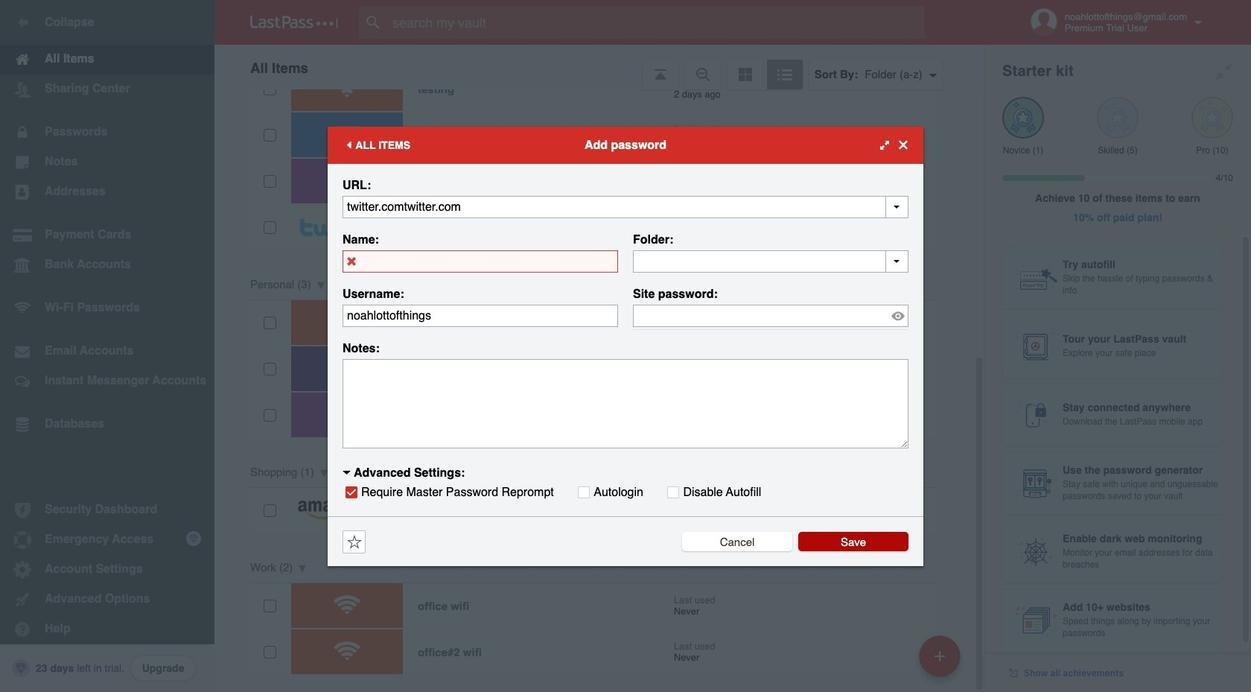 Task type: describe. For each thing, give the bounding box(es) containing it.
vault options navigation
[[215, 45, 985, 89]]

main navigation navigation
[[0, 0, 215, 692]]

new item navigation
[[914, 631, 970, 692]]

search my vault text field
[[359, 6, 954, 39]]



Task type: locate. For each thing, give the bounding box(es) containing it.
Search search field
[[359, 6, 954, 39]]

new item image
[[935, 651, 945, 661]]

None password field
[[633, 304, 909, 327]]

dialog
[[328, 126, 924, 566]]

None text field
[[343, 250, 618, 272], [633, 250, 909, 272], [343, 359, 909, 448], [343, 250, 618, 272], [633, 250, 909, 272], [343, 359, 909, 448]]

None text field
[[343, 196, 909, 218], [343, 304, 618, 327], [343, 196, 909, 218], [343, 304, 618, 327]]

lastpass image
[[250, 16, 338, 29]]



Task type: vqa. For each thing, say whether or not it's contained in the screenshot.
text field
yes



